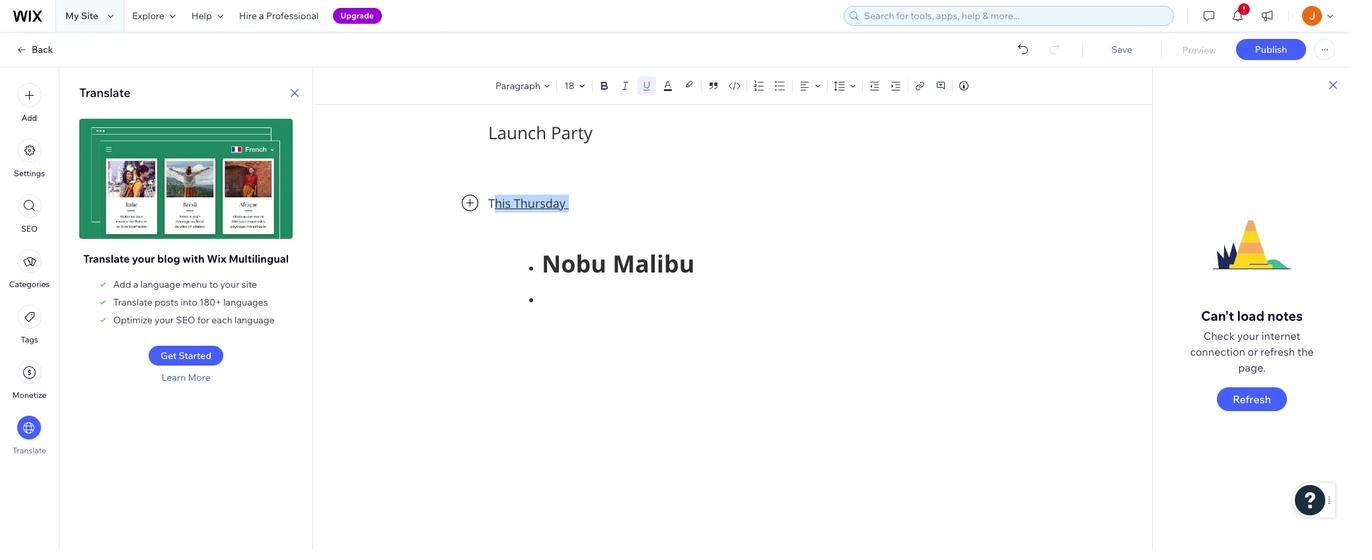 Task type: locate. For each thing, give the bounding box(es) containing it.
0 horizontal spatial add
[[22, 113, 37, 123]]

learn more button
[[162, 372, 211, 384]]

None text field
[[488, 159, 978, 473]]

add inside add a language menu to your site translate posts into 180+ languages optimize your seo for each language
[[113, 279, 131, 291]]

add button
[[18, 83, 41, 123]]

optimize
[[113, 315, 153, 327]]

your
[[132, 252, 155, 266], [220, 279, 240, 291], [155, 315, 174, 327], [1238, 330, 1260, 343]]

monetize
[[12, 391, 46, 401]]

refresh
[[1233, 393, 1272, 407]]

plugin toolbar image
[[462, 195, 479, 212]]

0 horizontal spatial seo
[[21, 224, 38, 234]]

add up settings button at top
[[22, 113, 37, 123]]

back
[[32, 44, 53, 56]]

1 vertical spatial language
[[235, 315, 275, 327]]

your inside can't load notes check your internet connection or refresh the page.
[[1238, 330, 1260, 343]]

1 vertical spatial seo
[[176, 315, 195, 327]]

seo left for
[[176, 315, 195, 327]]

0 horizontal spatial a
[[133, 279, 138, 291]]

connection
[[1191, 346, 1246, 359]]

your down posts
[[155, 315, 174, 327]]

a inside add a language menu to your site translate posts into 180+ languages optimize your seo for each language
[[133, 279, 138, 291]]

learn more
[[162, 372, 211, 384]]

malibu
[[613, 248, 695, 280]]

add up "optimize"
[[113, 279, 131, 291]]

help
[[192, 10, 212, 22]]

1 vertical spatial add
[[113, 279, 131, 291]]

languages
[[223, 297, 268, 309]]

t
[[488, 196, 495, 212]]

1 vertical spatial a
[[133, 279, 138, 291]]

add inside add button
[[22, 113, 37, 123]]

thursday
[[514, 196, 566, 212]]

1 horizontal spatial seo
[[176, 315, 195, 327]]

save button
[[1096, 44, 1149, 56]]

add for add a language menu to your site translate posts into 180+ languages optimize your seo for each language
[[113, 279, 131, 291]]

a
[[259, 10, 264, 22], [133, 279, 138, 291]]

help button
[[184, 0, 231, 32]]

0 horizontal spatial language
[[140, 279, 181, 291]]

0 vertical spatial seo
[[21, 224, 38, 234]]

refresh button
[[1218, 388, 1288, 412]]

your up 'or'
[[1238, 330, 1260, 343]]

menu containing add
[[0, 75, 59, 464]]

seo inside add a language menu to your site translate posts into 180+ languages optimize your seo for each language
[[176, 315, 195, 327]]

None field
[[563, 79, 576, 93]]

your left blog
[[132, 252, 155, 266]]

translate inside add a language menu to your site translate posts into 180+ languages optimize your seo for each language
[[113, 297, 153, 309]]

t his thursday
[[488, 196, 569, 212]]

translate
[[79, 85, 131, 100], [83, 252, 130, 266], [113, 297, 153, 309], [13, 446, 46, 456]]

internet
[[1262, 330, 1301, 343]]

site
[[242, 279, 257, 291]]

menu
[[0, 75, 59, 464]]

1 horizontal spatial a
[[259, 10, 264, 22]]

my site
[[65, 10, 98, 22]]

my
[[65, 10, 79, 22]]

0 vertical spatial add
[[22, 113, 37, 123]]

language down 'languages'
[[235, 315, 275, 327]]

with
[[183, 252, 205, 266]]

paragraph button
[[493, 77, 554, 95]]

a up "optimize"
[[133, 279, 138, 291]]

1 horizontal spatial add
[[113, 279, 131, 291]]

get started button
[[149, 346, 223, 366]]

notes
[[1268, 308, 1304, 325]]

a right the hire
[[259, 10, 264, 22]]

seo
[[21, 224, 38, 234], [176, 315, 195, 327]]

none text field containing nobu malibu
[[488, 159, 978, 473]]

settings button
[[14, 139, 45, 178]]

a inside 'link'
[[259, 10, 264, 22]]

paragraph
[[496, 80, 541, 92]]

nobu malibu
[[542, 248, 695, 280]]

can't
[[1202, 308, 1235, 325]]

professional
[[266, 10, 319, 22]]

each
[[212, 315, 232, 327]]

language up posts
[[140, 279, 181, 291]]

180+
[[199, 297, 221, 309]]

0 vertical spatial a
[[259, 10, 264, 22]]

add
[[22, 113, 37, 123], [113, 279, 131, 291]]

publish
[[1256, 44, 1288, 56]]

seo up categories button
[[21, 224, 38, 234]]

language
[[140, 279, 181, 291], [235, 315, 275, 327]]



Task type: describe. For each thing, give the bounding box(es) containing it.
a for language
[[133, 279, 138, 291]]

Add a Catchy Title text field
[[488, 122, 969, 145]]

0 vertical spatial language
[[140, 279, 181, 291]]

wix
[[207, 252, 226, 266]]

a for professional
[[259, 10, 264, 22]]

seo inside the seo button
[[21, 224, 38, 234]]

into
[[181, 297, 197, 309]]

check
[[1204, 330, 1235, 343]]

translate inside menu
[[13, 446, 46, 456]]

load
[[1238, 308, 1265, 325]]

upgrade
[[341, 11, 374, 20]]

hire a professional link
[[231, 0, 327, 32]]

back button
[[16, 44, 53, 56]]

tags
[[21, 335, 38, 345]]

hire a professional
[[239, 10, 319, 22]]

the
[[1298, 346, 1314, 359]]

posts
[[155, 297, 179, 309]]

refresh
[[1261, 346, 1296, 359]]

add a language menu to your site translate posts into 180+ languages optimize your seo for each language
[[113, 279, 275, 327]]

add for add
[[22, 113, 37, 123]]

publish button
[[1237, 39, 1307, 60]]

page.
[[1239, 362, 1266, 375]]

to
[[209, 279, 218, 291]]

get started
[[161, 350, 212, 362]]

more
[[188, 372, 211, 384]]

explore
[[132, 10, 164, 22]]

monetize button
[[12, 361, 46, 401]]

1 horizontal spatial language
[[235, 315, 275, 327]]

learn
[[162, 372, 186, 384]]

categories button
[[9, 250, 50, 290]]

hire
[[239, 10, 257, 22]]

tags button
[[18, 305, 41, 345]]

seo button
[[18, 194, 41, 234]]

site
[[81, 10, 98, 22]]

categories
[[9, 280, 50, 290]]

blog
[[157, 252, 180, 266]]

your right to
[[220, 279, 240, 291]]

get
[[161, 350, 177, 362]]

save
[[1112, 44, 1133, 56]]

translate button
[[13, 416, 46, 456]]

for
[[197, 315, 210, 327]]

translate your blog with wix multilingual
[[83, 252, 289, 266]]

his
[[495, 196, 511, 212]]

multilingual
[[229, 252, 289, 266]]

can't load notes check your internet connection or refresh the page.
[[1191, 308, 1314, 375]]

or
[[1248, 346, 1259, 359]]

nobu
[[542, 248, 607, 280]]

started
[[179, 350, 212, 362]]

Search for tools, apps, help & more... field
[[861, 7, 1170, 25]]

upgrade button
[[333, 8, 382, 24]]

settings
[[14, 169, 45, 178]]

menu
[[183, 279, 207, 291]]



Task type: vqa. For each thing, say whether or not it's contained in the screenshot.
the rightmost SEO
yes



